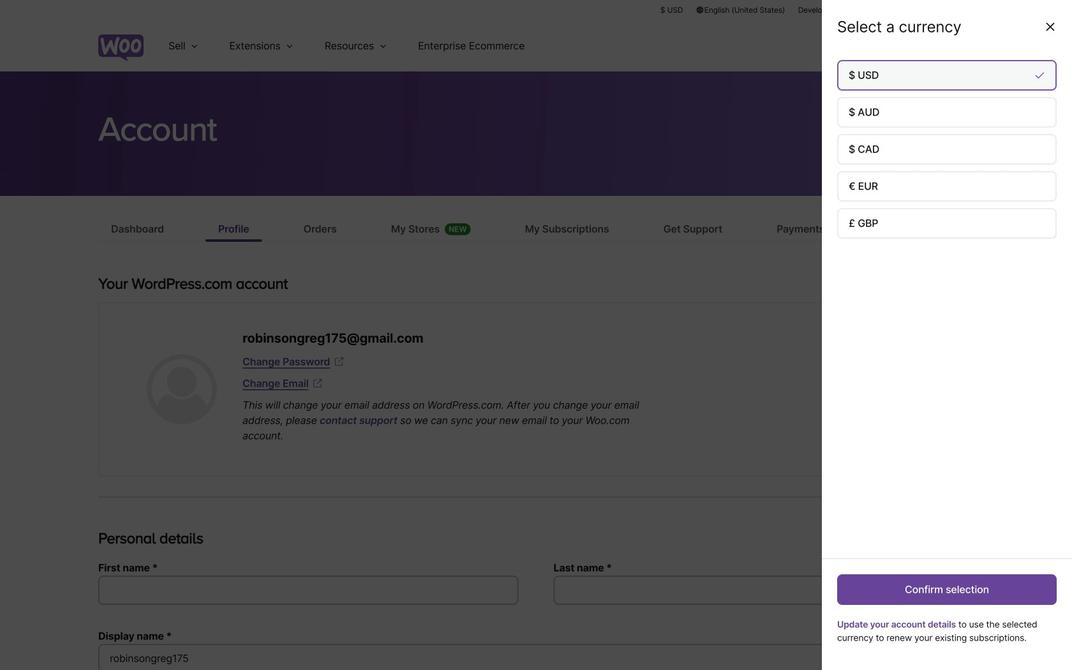 Task type: locate. For each thing, give the bounding box(es) containing it.
1 vertical spatial external link image
[[311, 377, 324, 390]]

external link image
[[333, 356, 346, 368], [311, 377, 324, 390]]

None text field
[[554, 576, 974, 605]]

0 vertical spatial external link image
[[333, 356, 346, 368]]

None text field
[[98, 576, 519, 605], [98, 644, 974, 670], [98, 576, 519, 605], [98, 644, 974, 670]]

0 horizontal spatial external link image
[[311, 377, 324, 390]]



Task type: describe. For each thing, give the bounding box(es) containing it.
open account menu image
[[954, 36, 974, 56]]

search image
[[921, 36, 942, 56]]

1 horizontal spatial external link image
[[333, 356, 346, 368]]

gravatar image image
[[147, 354, 217, 424]]

service navigation menu element
[[898, 25, 974, 67]]

close selector image
[[1044, 20, 1057, 33]]



